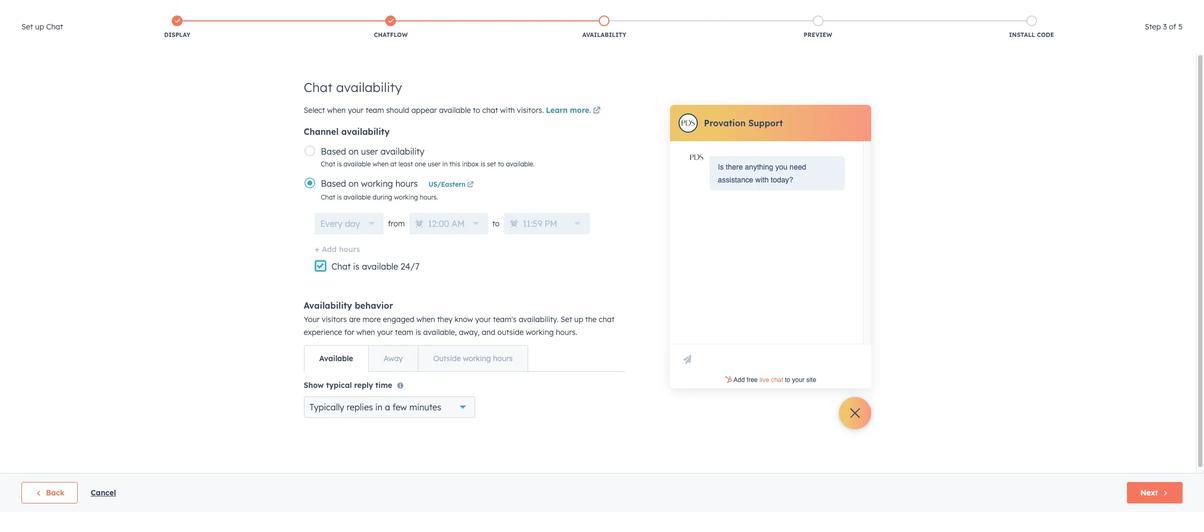 Task type: describe. For each thing, give the bounding box(es) containing it.
is for chat is available when at least one user in this inbox is set to available.
[[337, 160, 342, 168]]

display completed list item
[[70, 13, 284, 41]]

agent says: is there anything you need assistance with today? element
[[718, 161, 836, 186]]

Search HubSpot search field
[[1054, 22, 1185, 41]]

outside working hours link
[[418, 346, 528, 371]]

visitors
[[322, 315, 347, 324]]

11:59
[[523, 218, 542, 229]]

chat for chat is available during working hours.
[[321, 193, 335, 201]]

typically replies in a few minutes
[[310, 402, 441, 413]]

install code list item
[[925, 13, 1139, 41]]

2 menu item from the left
[[975, 0, 995, 17]]

based on working hours
[[321, 178, 418, 189]]

show typical reply time
[[304, 381, 392, 390]]

of
[[1169, 22, 1177, 32]]

provation support
[[704, 118, 783, 128]]

more
[[363, 315, 381, 324]]

chatflow
[[374, 31, 408, 39]]

cancel button
[[91, 487, 116, 499]]

1 horizontal spatial your
[[377, 328, 393, 337]]

on for user
[[349, 146, 359, 157]]

based on user availability
[[321, 146, 425, 157]]

step 3 of 5
[[1145, 22, 1183, 32]]

available.
[[506, 160, 535, 168]]

preview
[[804, 31, 832, 39]]

every day
[[320, 218, 360, 229]]

learn more.
[[546, 105, 591, 115]]

one
[[415, 160, 426, 168]]

11:59 pm button
[[504, 213, 590, 234]]

5
[[1179, 22, 1183, 32]]

working right during on the top
[[394, 193, 418, 201]]

today?
[[771, 176, 793, 184]]

are
[[349, 315, 361, 324]]

24/7
[[401, 261, 420, 272]]

0 vertical spatial with
[[500, 105, 515, 115]]

select when your team should appear available to chat with visitors.
[[304, 105, 544, 115]]

search button
[[1177, 22, 1195, 41]]

support
[[749, 118, 783, 128]]

chat inside heading
[[46, 22, 63, 32]]

when left they
[[417, 315, 435, 324]]

availability.
[[519, 315, 559, 324]]

am
[[452, 218, 465, 229]]

based for based on working hours
[[321, 178, 346, 189]]

1 vertical spatial to
[[498, 160, 504, 168]]

least
[[399, 160, 413, 168]]

display
[[164, 31, 190, 39]]

inbox
[[462, 160, 479, 168]]

availability for channel availability
[[341, 126, 390, 137]]

away
[[384, 354, 403, 363]]

install
[[1009, 31, 1036, 39]]

12:00
[[428, 218, 449, 229]]

availability behavior your visitors are more engaged when they know your team's availability. set up the chat experience for when your team is available, away, and outside working hours.
[[304, 300, 615, 337]]

chat availability
[[304, 79, 402, 95]]

available right 'appear'
[[439, 105, 471, 115]]

more.
[[570, 105, 591, 115]]

chat for chat is available 24/7
[[332, 261, 351, 272]]

set up chat
[[21, 22, 63, 32]]

learn
[[546, 105, 568, 115]]

add
[[322, 245, 337, 254]]

is for chat is available during working hours.
[[337, 193, 342, 201]]

preview list item
[[711, 13, 925, 41]]

0 vertical spatial to
[[473, 105, 480, 115]]

pm
[[545, 218, 557, 229]]

engaged
[[383, 315, 414, 324]]

anything
[[745, 163, 773, 171]]

with inside is there anything you need assistance with today?
[[756, 176, 769, 184]]

hours. inside availability behavior your visitors are more engaged when they know your team's availability. set up the chat experience for when your team is available, away, and outside working hours.
[[556, 328, 577, 337]]

us/eastern link
[[429, 180, 475, 190]]

set inside heading
[[21, 22, 33, 32]]

2 horizontal spatial hours
[[493, 354, 513, 363]]

away,
[[459, 328, 480, 337]]

appear
[[411, 105, 437, 115]]

select
[[304, 105, 325, 115]]

available,
[[423, 328, 457, 337]]

is inside availability behavior your visitors are more engaged when they know your team's availability. set up the chat experience for when your team is available, away, and outside working hours.
[[416, 328, 421, 337]]

working inside availability behavior your visitors are more engaged when they know your team's availability. set up the chat experience for when your team is available, away, and outside working hours.
[[526, 328, 554, 337]]

chat is available 24/7
[[332, 261, 420, 272]]

show
[[304, 381, 324, 390]]

when down the more
[[357, 328, 375, 337]]

availability list item
[[498, 13, 711, 41]]

cancel
[[91, 488, 116, 498]]

assistance
[[718, 176, 753, 184]]

next
[[1141, 488, 1158, 498]]

set up chat heading
[[21, 20, 63, 33]]

2 vertical spatial to
[[492, 219, 500, 229]]

there
[[726, 163, 743, 171]]

working up chat is available during working hours.
[[361, 178, 393, 189]]

add hours button
[[314, 243, 360, 257]]

hours inside button
[[339, 245, 360, 254]]

hubspot-live-chat-viral-iframe element
[[672, 375, 869, 386]]

chat is available when at least one user in this inbox is set to available.
[[321, 160, 535, 168]]

3
[[1163, 22, 1167, 32]]

outside
[[498, 328, 524, 337]]

12:00 am button
[[409, 213, 488, 234]]

up inside availability behavior your visitors are more engaged when they know your team's availability. set up the chat experience for when your team is available, away, and outside working hours.
[[574, 315, 583, 324]]

next button
[[1127, 482, 1183, 504]]

list containing display
[[70, 13, 1139, 41]]

based for based on user availability
[[321, 146, 346, 157]]

link opens in a new window image for select when your team should appear available to chat with visitors.
[[593, 105, 601, 118]]

team's
[[493, 315, 517, 324]]

outside
[[433, 354, 461, 363]]

typically
[[310, 402, 344, 413]]

the
[[585, 315, 597, 324]]

visitors.
[[517, 105, 544, 115]]

available for when
[[344, 160, 371, 168]]

typically replies in a few minutes button
[[304, 397, 475, 418]]



Task type: locate. For each thing, give the bounding box(es) containing it.
code
[[1037, 31, 1054, 39]]

1 vertical spatial availability
[[341, 126, 390, 137]]

0 vertical spatial hours.
[[420, 193, 438, 201]]

0 vertical spatial hours
[[396, 178, 418, 189]]

typical
[[326, 381, 352, 390]]

learn more. link
[[546, 105, 603, 118]]

availability
[[583, 31, 627, 39], [304, 300, 352, 311]]

in inside popup button
[[375, 402, 383, 413]]

every
[[320, 218, 343, 229]]

is
[[718, 163, 724, 171]]

1 horizontal spatial set
[[561, 315, 572, 324]]

available left 24/7
[[362, 261, 398, 272]]

chat right the the
[[599, 315, 615, 324]]

0 horizontal spatial chat
[[482, 105, 498, 115]]

user right one
[[428, 160, 441, 168]]

user down channel availability
[[361, 146, 378, 157]]

team
[[366, 105, 384, 115], [395, 328, 414, 337]]

based up every
[[321, 178, 346, 189]]

your
[[304, 315, 320, 324]]

0 vertical spatial availability
[[336, 79, 402, 95]]

working down away,
[[463, 354, 491, 363]]

to left 11:59
[[492, 219, 500, 229]]

1 horizontal spatial in
[[442, 160, 448, 168]]

when left at
[[373, 160, 389, 168]]

1 vertical spatial team
[[395, 328, 414, 337]]

working down availability.
[[526, 328, 554, 337]]

with down 'anything'
[[756, 176, 769, 184]]

channel availability
[[304, 126, 390, 137]]

on up chat is available during working hours.
[[349, 178, 359, 189]]

2 vertical spatial hours
[[493, 354, 513, 363]]

from
[[388, 219, 405, 229]]

in left this
[[442, 160, 448, 168]]

0 horizontal spatial user
[[361, 146, 378, 157]]

available for during
[[344, 193, 371, 201]]

0 horizontal spatial hours.
[[420, 193, 438, 201]]

available
[[319, 354, 353, 363]]

is down channel availability
[[337, 160, 342, 168]]

1 horizontal spatial user
[[428, 160, 441, 168]]

0 horizontal spatial set
[[21, 22, 33, 32]]

1 vertical spatial your
[[475, 315, 491, 324]]

0 horizontal spatial availability
[[304, 300, 352, 311]]

hours down outside
[[493, 354, 513, 363]]

on down channel availability
[[349, 146, 359, 157]]

0 vertical spatial set
[[21, 22, 33, 32]]

tab list containing available
[[304, 345, 528, 372]]

available down "based on user availability"
[[344, 160, 371, 168]]

hours.
[[420, 193, 438, 201], [556, 328, 577, 337]]

they
[[437, 315, 453, 324]]

help button
[[1021, 0, 1039, 17]]

1 menu item from the left
[[932, 0, 975, 17]]

set inside availability behavior your visitors are more engaged when they know your team's availability. set up the chat experience for when your team is available, away, and outside working hours.
[[561, 315, 572, 324]]

availability up should
[[336, 79, 402, 95]]

3 menu item from the left
[[995, 0, 1020, 17]]

with
[[500, 105, 515, 115], [756, 176, 769, 184]]

link opens in a new window image
[[593, 105, 601, 118], [593, 107, 601, 115], [467, 180, 474, 190]]

when right select at top
[[327, 105, 346, 115]]

chat is available during working hours.
[[321, 193, 438, 201]]

available for 24/7
[[362, 261, 398, 272]]

chat for chat is available when at least one user in this inbox is set to available.
[[321, 160, 335, 168]]

need
[[790, 163, 806, 171]]

is there anything you need assistance with today?
[[718, 163, 806, 184]]

set
[[21, 22, 33, 32], [561, 315, 572, 324]]

chat
[[482, 105, 498, 115], [599, 315, 615, 324]]

is left available, on the left bottom of the page
[[416, 328, 421, 337]]

availability inside availability behavior your visitors are more engaged when they know your team's availability. set up the chat experience for when your team is available, away, and outside working hours.
[[304, 300, 352, 311]]

at
[[390, 160, 397, 168]]

behavior
[[355, 300, 393, 311]]

1 based from the top
[[321, 146, 346, 157]]

0 vertical spatial user
[[361, 146, 378, 157]]

channel
[[304, 126, 339, 137]]

is for chat is available 24/7
[[353, 261, 360, 272]]

and
[[482, 328, 495, 337]]

menu
[[932, 0, 1192, 17]]

in
[[442, 160, 448, 168], [375, 402, 383, 413]]

0 vertical spatial in
[[442, 160, 448, 168]]

link opens in a new window image
[[467, 182, 474, 188]]

back button
[[21, 482, 78, 504]]

add hours
[[322, 245, 360, 254]]

0 vertical spatial up
[[35, 22, 44, 32]]

1 horizontal spatial with
[[756, 176, 769, 184]]

user
[[361, 146, 378, 157], [428, 160, 441, 168]]

1 horizontal spatial availability
[[583, 31, 627, 39]]

11:59 pm
[[523, 218, 557, 229]]

based
[[321, 146, 346, 157], [321, 178, 346, 189]]

based down channel
[[321, 146, 346, 157]]

2 on from the top
[[349, 178, 359, 189]]

team left should
[[366, 105, 384, 115]]

hours. down us/eastern
[[420, 193, 438, 201]]

step
[[1145, 22, 1161, 32]]

link opens in a new window image inside learn more. 'link'
[[593, 107, 601, 115]]

hours. down availability.
[[556, 328, 577, 337]]

team inside availability behavior your visitors are more engaged when they know your team's availability. set up the chat experience for when your team is available, away, and outside working hours.
[[395, 328, 414, 337]]

available down based on working hours
[[344, 193, 371, 201]]

availability for availability
[[583, 31, 627, 39]]

hours right the add
[[339, 245, 360, 254]]

1 vertical spatial up
[[574, 315, 583, 324]]

to right 'appear'
[[473, 105, 480, 115]]

up inside heading
[[35, 22, 44, 32]]

set
[[487, 160, 496, 168]]

available
[[439, 105, 471, 115], [344, 160, 371, 168], [344, 193, 371, 201], [362, 261, 398, 272]]

1 vertical spatial in
[[375, 402, 383, 413]]

help image
[[1025, 5, 1035, 14]]

us/eastern
[[429, 180, 466, 188]]

is
[[337, 160, 342, 168], [481, 160, 485, 168], [337, 193, 342, 201], [353, 261, 360, 272], [416, 328, 421, 337]]

up
[[35, 22, 44, 32], [574, 315, 583, 324]]

available link
[[304, 346, 368, 371]]

1 vertical spatial hours
[[339, 245, 360, 254]]

away link
[[368, 346, 418, 371]]

your up and
[[475, 315, 491, 324]]

time
[[376, 381, 392, 390]]

search image
[[1182, 28, 1189, 35]]

install code
[[1009, 31, 1054, 39]]

chat inside availability behavior your visitors are more engaged when they know your team's availability. set up the chat experience for when your team is available, away, and outside working hours.
[[599, 315, 615, 324]]

is up every day at the left top
[[337, 193, 342, 201]]

2 horizontal spatial your
[[475, 315, 491, 324]]

0 vertical spatial chat
[[482, 105, 498, 115]]

chat left visitors.
[[482, 105, 498, 115]]

working
[[361, 178, 393, 189], [394, 193, 418, 201], [526, 328, 554, 337], [463, 354, 491, 363]]

your down chat availability
[[348, 105, 364, 115]]

with left visitors.
[[500, 105, 515, 115]]

link opens in a new window image for based on working hours
[[467, 180, 474, 190]]

hours down least
[[396, 178, 418, 189]]

is left set
[[481, 160, 485, 168]]

1 horizontal spatial team
[[395, 328, 414, 337]]

12:00 am
[[428, 218, 465, 229]]

reply
[[354, 381, 373, 390]]

provation
[[704, 118, 746, 128]]

1 vertical spatial with
[[756, 176, 769, 184]]

list
[[70, 13, 1139, 41]]

0 vertical spatial based
[[321, 146, 346, 157]]

0 vertical spatial availability
[[583, 31, 627, 39]]

back
[[46, 488, 64, 498]]

availability for availability behavior your visitors are more engaged when they know your team's availability. set up the chat experience for when your team is available, away, and outside working hours.
[[304, 300, 352, 311]]

when
[[327, 105, 346, 115], [373, 160, 389, 168], [417, 315, 435, 324], [357, 328, 375, 337]]

for
[[344, 328, 354, 337]]

0 horizontal spatial hours
[[339, 245, 360, 254]]

1 horizontal spatial chat
[[599, 315, 615, 324]]

1 horizontal spatial up
[[574, 315, 583, 324]]

0 horizontal spatial with
[[500, 105, 515, 115]]

on
[[349, 146, 359, 157], [349, 178, 359, 189]]

1 vertical spatial availability
[[304, 300, 352, 311]]

you
[[776, 163, 788, 171]]

this
[[450, 160, 460, 168]]

0 horizontal spatial up
[[35, 22, 44, 32]]

is down the add hours
[[353, 261, 360, 272]]

0 horizontal spatial in
[[375, 402, 383, 413]]

1 horizontal spatial hours
[[396, 178, 418, 189]]

availability up "based on user availability"
[[341, 126, 390, 137]]

replies
[[347, 402, 373, 413]]

few
[[393, 402, 407, 413]]

day
[[345, 218, 360, 229]]

menu item
[[932, 0, 975, 17], [975, 0, 995, 17], [995, 0, 1020, 17]]

every day button
[[314, 213, 384, 234]]

experience
[[304, 328, 342, 337]]

to right set
[[498, 160, 504, 168]]

1 vertical spatial user
[[428, 160, 441, 168]]

minutes
[[409, 402, 441, 413]]

1 horizontal spatial hours.
[[556, 328, 577, 337]]

2 vertical spatial your
[[377, 328, 393, 337]]

during
[[373, 193, 392, 201]]

1 vertical spatial based
[[321, 178, 346, 189]]

0 vertical spatial on
[[349, 146, 359, 157]]

chat for chat availability
[[304, 79, 333, 95]]

tab list
[[304, 345, 528, 372]]

0 horizontal spatial your
[[348, 105, 364, 115]]

availability for chat availability
[[336, 79, 402, 95]]

1 vertical spatial on
[[349, 178, 359, 189]]

1 vertical spatial hours.
[[556, 328, 577, 337]]

1 vertical spatial set
[[561, 315, 572, 324]]

0 vertical spatial team
[[366, 105, 384, 115]]

2 vertical spatial availability
[[381, 146, 425, 157]]

chatflow completed list item
[[284, 13, 498, 41]]

0 vertical spatial your
[[348, 105, 364, 115]]

chat
[[46, 22, 63, 32], [304, 79, 333, 95], [321, 160, 335, 168], [321, 193, 335, 201], [332, 261, 351, 272]]

should
[[386, 105, 409, 115]]

1 on from the top
[[349, 146, 359, 157]]

availability up least
[[381, 146, 425, 157]]

your down the more
[[377, 328, 393, 337]]

team down engaged
[[395, 328, 414, 337]]

your
[[348, 105, 364, 115], [475, 315, 491, 324], [377, 328, 393, 337]]

in left 'a'
[[375, 402, 383, 413]]

2 based from the top
[[321, 178, 346, 189]]

availability inside list item
[[583, 31, 627, 39]]

on for working
[[349, 178, 359, 189]]

1 vertical spatial chat
[[599, 315, 615, 324]]

0 horizontal spatial team
[[366, 105, 384, 115]]



Task type: vqa. For each thing, say whether or not it's contained in the screenshot.
left up
yes



